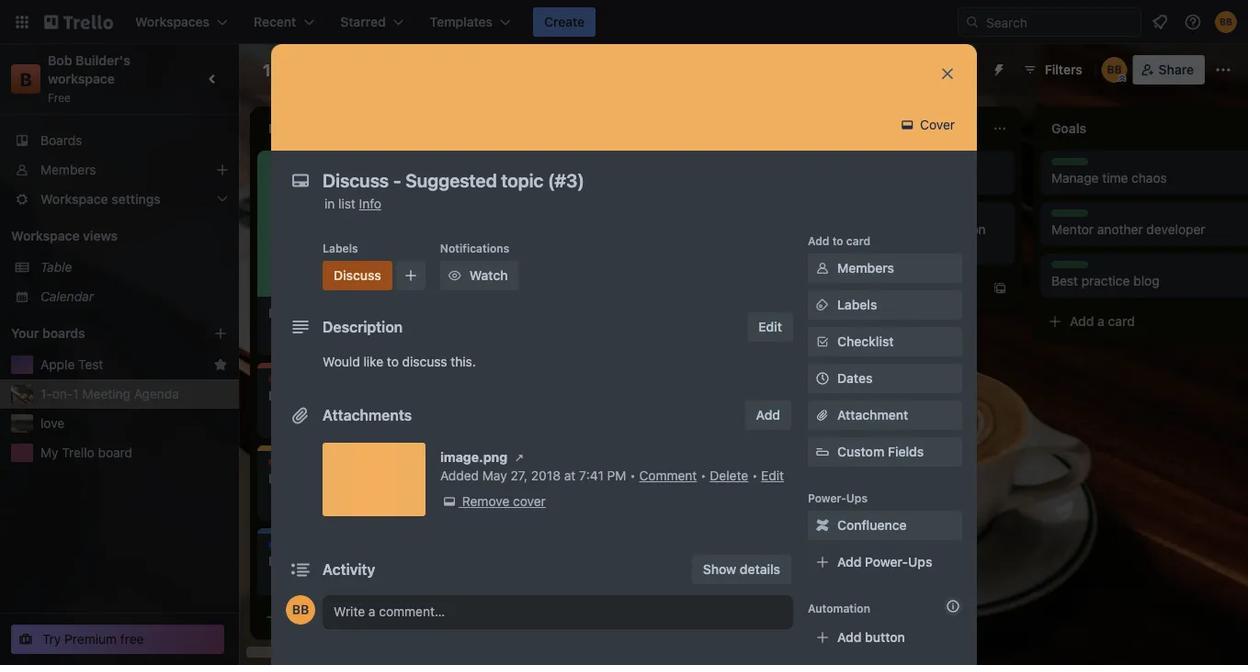 Task type: describe. For each thing, give the bounding box(es) containing it.
move
[[529, 189, 561, 204]]

(#3)
[[428, 471, 454, 486]]

- for blocker
[[316, 388, 322, 404]]

27,
[[511, 468, 528, 483]]

on for stuck
[[638, 171, 653, 186]]

to for use
[[298, 306, 310, 321]]

goal for best
[[1051, 262, 1076, 275]]

activity
[[323, 561, 375, 579]]

1 horizontal spatial power-
[[865, 555, 908, 570]]

(#4)
[[435, 388, 460, 404]]

2018
[[531, 468, 561, 483]]

in list info
[[324, 196, 381, 211]]

color: green, title: "goal" element for mentor
[[1051, 210, 1088, 223]]

workspace
[[48, 71, 115, 86]]

checklist
[[837, 334, 894, 349]]

Write a comment text field
[[323, 596, 793, 629]]

comment
[[639, 468, 697, 483]]

my trello board
[[40, 445, 132, 460]]

1 horizontal spatial bob builder (bobbuilder40) image
[[1215, 11, 1237, 33]]

goal for manage
[[1051, 159, 1076, 172]]

bob builder (bobbuilder40) image
[[286, 596, 315, 625]]

mentor another developer link
[[1051, 221, 1248, 239]]

sm image for remove cover
[[440, 493, 459, 511]]

add button
[[837, 630, 905, 645]]

practice
[[1082, 273, 1130, 289]]

sm image for checklist
[[813, 333, 832, 351]]

primary element
[[0, 0, 1248, 44]]

is
[[589, 171, 598, 186]]

0 vertical spatial labels
[[323, 242, 358, 255]]

1- inside 1-on-1 meeting agenda link
[[40, 386, 52, 402]]

remove
[[462, 494, 509, 509]]

ups inside add power-ups link
[[908, 555, 932, 570]]

test
[[78, 357, 103, 372]]

mentor
[[1051, 222, 1094, 237]]

automation image
[[984, 55, 1010, 81]]

1-on-1 meeting agenda link
[[40, 385, 228, 404]]

feedback
[[913, 222, 968, 237]]

would like to discuss this.
[[323, 354, 476, 369]]

at
[[564, 468, 576, 483]]

- for fyi
[[291, 554, 297, 569]]

0 horizontal spatial bob builder (bobbuilder40) image
[[1102, 57, 1127, 83]]

dates
[[837, 371, 873, 386]]

cover
[[917, 117, 955, 132]]

create button
[[533, 7, 596, 37]]

remove cover
[[462, 494, 546, 509]]

details
[[740, 562, 780, 577]]

blog
[[1134, 273, 1160, 289]]

this
[[338, 306, 360, 321]]

Board name text field
[[254, 55, 456, 85]]

your boards
[[11, 326, 85, 341]]

to for card
[[832, 234, 843, 247]]

stuck
[[602, 171, 634, 186]]

show details
[[703, 562, 780, 577]]

comment link
[[639, 468, 697, 483]]

manage
[[1051, 171, 1099, 186]]

premium
[[65, 632, 117, 647]]

chaos
[[1132, 171, 1167, 186]]

cover link
[[893, 110, 966, 140]]

add to card
[[808, 234, 871, 247]]

discuss discuss - suggested topic (#3)
[[268, 460, 454, 486]]

blocker blocker - timely discussion (#4)
[[268, 377, 460, 404]]

may
[[482, 468, 507, 483]]

apple test link
[[40, 356, 206, 374]]

1 horizontal spatial to
[[387, 354, 399, 369]]

power ups image
[[958, 63, 973, 77]]

love link
[[40, 415, 228, 433]]

the
[[790, 240, 810, 256]]

0 notifications image
[[1149, 11, 1171, 33]]

show
[[703, 562, 736, 577]]

sm image for watch
[[446, 267, 464, 285]]

Search field
[[980, 8, 1141, 36]]

0 vertical spatial add a card
[[809, 281, 874, 296]]

2 fyi from the top
[[268, 554, 287, 569]]

developer
[[1147, 222, 1205, 237]]

card right bob builder (bobbuilder40) image
[[325, 610, 352, 625]]

goal for mentor
[[1051, 210, 1076, 223]]

color: green, title: "goal" element for manage
[[1051, 158, 1088, 172]]

show menu image
[[1214, 61, 1233, 79]]

0 horizontal spatial members link
[[0, 155, 239, 185]]

discuss inside fyi fyi - discuss if interested (#6)
[[300, 554, 346, 569]]

added
[[440, 468, 479, 483]]

topic
[[395, 471, 425, 486]]

1 vertical spatial members
[[837, 261, 894, 276]]

show details link
[[692, 555, 791, 585]]

apple
[[40, 357, 75, 372]]

sm image for confluence
[[813, 517, 832, 535]]

blocker - timely discussion (#4) link
[[268, 387, 474, 405]]

bob
[[48, 53, 72, 68]]

edit link
[[761, 468, 784, 483]]

bob builder's workspace free
[[48, 53, 134, 104]]

custom
[[837, 444, 885, 460]]

0 vertical spatial members
[[40, 162, 96, 177]]

sm image inside cover link
[[898, 116, 917, 134]]

try
[[42, 632, 61, 647]]

confluence
[[837, 518, 907, 533]]

we
[[725, 171, 741, 186]]

can you please give feedback on the report? link
[[790, 221, 1004, 257]]

1-on-1 meeting agenda inside board name text box
[[263, 60, 446, 80]]

suggested
[[328, 471, 392, 486]]

1- inside board name text box
[[263, 60, 278, 80]]

share button
[[1133, 55, 1205, 85]]

the
[[529, 171, 552, 186]]

2 vertical spatial color: orange, title: "discuss" element
[[268, 459, 310, 472]]

how
[[268, 306, 295, 321]]

forward?
[[565, 189, 617, 204]]

1 fyi from the top
[[268, 542, 285, 555]]

add button
[[745, 401, 791, 430]]

(#6)
[[424, 554, 450, 569]]

table
[[40, 260, 72, 275]]

on- inside 1-on-1 meeting agenda link
[[52, 386, 73, 402]]

agenda inside 1-on-1 meeting agenda link
[[134, 386, 179, 402]]

like
[[363, 354, 383, 369]]

blocker for the
[[529, 159, 569, 172]]

filters
[[1045, 62, 1082, 77]]

info
[[359, 196, 381, 211]]

2 horizontal spatial a
[[1098, 314, 1105, 329]]



Task type: vqa. For each thing, say whether or not it's contained in the screenshot.
the top board
yes



Task type: locate. For each thing, give the bounding box(es) containing it.
1 vertical spatial members link
[[808, 254, 962, 283]]

members down 'boards'
[[40, 162, 96, 177]]

0 horizontal spatial on-
[[52, 386, 73, 402]]

fyi left if
[[268, 542, 285, 555]]

members
[[40, 162, 96, 177], [837, 261, 894, 276]]

sm image for labels
[[813, 296, 832, 314]]

1 vertical spatial board
[[98, 445, 132, 460]]

edit right delete link
[[761, 468, 784, 483]]

calendar link
[[40, 288, 228, 306]]

1 vertical spatial 1-on-1 meeting agenda
[[40, 386, 179, 402]]

sm image up the 27,
[[510, 449, 529, 467]]

0 horizontal spatial sm image
[[440, 493, 459, 511]]

0 vertical spatial a
[[837, 281, 844, 296]]

2 vertical spatial sm image
[[440, 493, 459, 511]]

1 vertical spatial on-
[[52, 386, 73, 402]]

0 vertical spatial on
[[638, 171, 653, 186]]

- for discuss
[[318, 471, 324, 486]]

would
[[323, 354, 360, 369]]

your
[[11, 326, 39, 341]]

bob builder (bobbuilder40) image right open information menu "image"
[[1215, 11, 1237, 33]]

1 horizontal spatial color: red, title: "blocker" element
[[529, 158, 569, 172]]

your boards with 4 items element
[[11, 323, 186, 345]]

0 vertical spatial board
[[363, 306, 398, 321]]

discussion
[[368, 388, 431, 404]]

color: red, title: "blocker" element left timely
[[268, 376, 308, 390]]

sm image down (#3)
[[440, 493, 459, 511]]

to right 'like'
[[387, 354, 399, 369]]

on- inside board name text box
[[278, 60, 306, 80]]

- inside discuss discuss - suggested topic (#3)
[[318, 471, 324, 486]]

power- up confluence
[[808, 492, 846, 505]]

1-
[[263, 60, 278, 80], [40, 386, 52, 402]]

starred icon image
[[213, 358, 228, 372]]

0 horizontal spatial 1-
[[40, 386, 52, 402]]

calendar
[[40, 289, 94, 304]]

0 horizontal spatial a
[[314, 610, 322, 625]]

goal down manage
[[1051, 210, 1076, 223]]

1 horizontal spatial sm image
[[510, 449, 529, 467]]

0 vertical spatial ups
[[846, 492, 868, 505]]

1 vertical spatial agenda
[[134, 386, 179, 402]]

how
[[672, 171, 696, 186]]

1 vertical spatial color: orange, title: "discuss" element
[[323, 261, 392, 290]]

switch to… image
[[13, 13, 31, 31]]

1 horizontal spatial members link
[[808, 254, 962, 283]]

2 vertical spatial a
[[314, 610, 322, 625]]

2 vertical spatial add a card
[[287, 610, 352, 625]]

1 vertical spatial add a card button
[[1040, 307, 1246, 336]]

0 horizontal spatial meeting
[[82, 386, 130, 402]]

sm image down report?
[[813, 259, 832, 278]]

sm image
[[898, 116, 917, 134], [446, 267, 464, 285], [813, 296, 832, 314], [813, 333, 832, 351], [813, 517, 832, 535]]

discuss - suggested topic (#3) link
[[268, 470, 474, 488]]

1 vertical spatial ups
[[908, 555, 932, 570]]

color: green, title: "goal" element
[[1051, 158, 1088, 172], [1051, 210, 1088, 223], [1051, 261, 1088, 275]]

share
[[1159, 62, 1194, 77]]

on left x,
[[638, 171, 653, 186]]

best
[[1051, 273, 1078, 289]]

added may 27, 2018 at 7:41 pm
[[440, 468, 626, 483]]

watch
[[469, 268, 508, 283]]

manage time chaos link
[[1051, 169, 1248, 188]]

add board image
[[213, 326, 228, 341]]

2 horizontal spatial add a card
[[1070, 314, 1135, 329]]

1 vertical spatial meeting
[[82, 386, 130, 402]]

0 horizontal spatial members
[[40, 162, 96, 177]]

0 horizontal spatial labels
[[323, 242, 358, 255]]

fyi - discuss if interested (#6) link
[[268, 552, 474, 571]]

goal
[[1051, 159, 1076, 172], [1051, 210, 1076, 223], [1051, 262, 1076, 275]]

2 horizontal spatial color: orange, title: "discuss" element
[[790, 158, 832, 172]]

1 horizontal spatial color: orange, title: "discuss" element
[[323, 261, 392, 290]]

search image
[[965, 15, 980, 29]]

1
[[306, 60, 314, 80], [73, 386, 79, 402], [316, 414, 321, 426], [316, 496, 321, 509]]

add a card
[[809, 281, 874, 296], [1070, 314, 1135, 329], [287, 610, 352, 625]]

2 horizontal spatial to
[[832, 234, 843, 247]]

builder's
[[75, 53, 130, 68]]

0 vertical spatial 1-on-1 meeting agenda
[[263, 60, 446, 80]]

color: orange, title: "discuss" element up this
[[323, 261, 392, 290]]

1 color: green, title: "goal" element from the top
[[1051, 158, 1088, 172]]

1 vertical spatial -
[[318, 471, 324, 486]]

meeting inside board name text box
[[318, 60, 382, 80]]

on inside can you please give feedback on the report?
[[971, 222, 986, 237]]

notifications
[[440, 242, 509, 255]]

2 vertical spatial add a card button
[[257, 603, 463, 632]]

1-on-1 meeting agenda
[[263, 60, 446, 80], [40, 386, 179, 402]]

x,
[[656, 171, 668, 186]]

automation
[[808, 602, 870, 615]]

if
[[350, 554, 358, 569]]

board right this
[[363, 306, 398, 321]]

add a card button
[[779, 274, 985, 303], [1040, 307, 1246, 336], [257, 603, 463, 632]]

0 horizontal spatial color: red, title: "blocker" element
[[268, 376, 308, 390]]

create from template… image
[[993, 281, 1007, 296]]

card down report?
[[847, 281, 874, 296]]

1 vertical spatial color: green, title: "goal" element
[[1051, 210, 1088, 223]]

add a card down activity
[[287, 610, 352, 625]]

0 vertical spatial color: orange, title: "discuss" element
[[790, 158, 832, 172]]

1 horizontal spatial members
[[837, 261, 894, 276]]

0 vertical spatial to
[[832, 234, 843, 247]]

goal left time
[[1051, 159, 1076, 172]]

1 horizontal spatial labels
[[837, 297, 877, 313]]

edit inside edit button
[[759, 319, 782, 335]]

best practice blog link
[[1051, 272, 1248, 290]]

bob builder (bobbuilder40) image
[[1215, 11, 1237, 33], [1102, 57, 1127, 83]]

description
[[323, 318, 403, 336]]

0 horizontal spatial agenda
[[134, 386, 179, 402]]

card right you
[[846, 234, 871, 247]]

2 horizontal spatial sm image
[[813, 259, 832, 278]]

a down fyi fyi - discuss if interested (#6) at bottom
[[314, 610, 322, 625]]

2 vertical spatial -
[[291, 554, 297, 569]]

edit up add button
[[759, 319, 782, 335]]

ups up add button button
[[908, 555, 932, 570]]

blocker inside blocker the team is stuck on x, how can we move forward?
[[529, 159, 569, 172]]

this.
[[451, 354, 476, 369]]

color: green, title: "goal" element left time
[[1051, 158, 1088, 172]]

give
[[885, 222, 909, 237]]

meeting
[[318, 60, 382, 80], [82, 386, 130, 402]]

custom fields button
[[808, 443, 962, 461]]

remove cover link
[[440, 493, 546, 511]]

labels link
[[808, 290, 962, 320]]

2 vertical spatial goal
[[1051, 262, 1076, 275]]

0 vertical spatial -
[[316, 388, 322, 404]]

3 goal from the top
[[1051, 262, 1076, 275]]

1 horizontal spatial on
[[971, 222, 986, 237]]

you
[[817, 222, 839, 237]]

1 horizontal spatial add a card button
[[779, 274, 985, 303]]

try premium free button
[[11, 625, 224, 654]]

0 horizontal spatial on
[[638, 171, 653, 186]]

3 color: green, title: "goal" element from the top
[[1051, 261, 1088, 275]]

- left "suggested"
[[318, 471, 324, 486]]

fyi up bob builder (bobbuilder40) image
[[268, 554, 287, 569]]

goal down "mentor"
[[1051, 262, 1076, 275]]

time
[[1102, 171, 1128, 186]]

members link up labels link
[[808, 254, 962, 283]]

0 vertical spatial add a card button
[[779, 274, 985, 303]]

sm image inside labels link
[[813, 296, 832, 314]]

boards
[[40, 133, 82, 148]]

to right can
[[832, 234, 843, 247]]

0 vertical spatial meeting
[[318, 60, 382, 80]]

labels down list
[[323, 242, 358, 255]]

color: orange, title: "discuss" element
[[790, 158, 832, 172], [323, 261, 392, 290], [268, 459, 310, 472]]

goal best practice blog
[[1051, 262, 1160, 289]]

trello
[[62, 445, 94, 460]]

None text field
[[313, 164, 920, 197]]

1 inside board name text box
[[306, 60, 314, 80]]

color: red, title: "blocker" element for blocker - timely discussion (#4)
[[268, 376, 308, 390]]

a down report?
[[837, 281, 844, 296]]

color: green, title: "goal" element down manage
[[1051, 210, 1088, 223]]

0 horizontal spatial add a card button
[[257, 603, 463, 632]]

1 vertical spatial goal
[[1051, 210, 1076, 223]]

2 vertical spatial to
[[387, 354, 399, 369]]

sm image for members
[[813, 259, 832, 278]]

1 vertical spatial 1-
[[40, 386, 52, 402]]

sm image inside watch button
[[446, 267, 464, 285]]

1 vertical spatial to
[[298, 306, 310, 321]]

image.png
[[440, 450, 508, 465]]

sm image
[[813, 259, 832, 278], [510, 449, 529, 467], [440, 493, 459, 511]]

color: red, title: "blocker" element
[[529, 158, 569, 172], [268, 376, 308, 390]]

table link
[[40, 258, 228, 277]]

love
[[40, 416, 65, 431]]

create
[[544, 14, 585, 29]]

color: orange, title: "discuss" element left "suggested"
[[268, 459, 310, 472]]

add power-ups
[[837, 555, 932, 570]]

add a card button down can you please give feedback on the report?
[[779, 274, 985, 303]]

my
[[40, 445, 58, 460]]

can
[[700, 171, 721, 186]]

- left timely
[[316, 388, 322, 404]]

sm image inside members link
[[813, 259, 832, 278]]

members link down 'boards'
[[0, 155, 239, 185]]

boards
[[42, 326, 85, 341]]

1 horizontal spatial meeting
[[318, 60, 382, 80]]

use
[[314, 306, 335, 321]]

0 vertical spatial edit
[[759, 319, 782, 335]]

on inside blocker the team is stuck on x, how can we move forward?
[[638, 171, 653, 186]]

1 vertical spatial bob builder (bobbuilder40) image
[[1102, 57, 1127, 83]]

0 horizontal spatial power-
[[808, 492, 846, 505]]

7:41
[[579, 468, 604, 483]]

0 horizontal spatial add a card
[[287, 610, 352, 625]]

0 vertical spatial 1-
[[263, 60, 278, 80]]

card down the practice
[[1108, 314, 1135, 329]]

b
[[20, 68, 32, 90]]

0 vertical spatial on-
[[278, 60, 306, 80]]

goal inside goal manage time chaos
[[1051, 159, 1076, 172]]

2 vertical spatial color: green, title: "goal" element
[[1051, 261, 1088, 275]]

fyi fyi - discuss if interested (#6)
[[268, 542, 450, 569]]

workspace
[[11, 228, 80, 244]]

edit button
[[748, 313, 793, 342]]

- inside blocker blocker - timely discussion (#4)
[[316, 388, 322, 404]]

0 horizontal spatial ups
[[846, 492, 868, 505]]

add a card down the practice
[[1070, 314, 1135, 329]]

timely
[[326, 388, 365, 404]]

on for feedback
[[971, 222, 986, 237]]

apple test
[[40, 357, 103, 372]]

1 horizontal spatial add a card
[[809, 281, 874, 296]]

0 horizontal spatial 1-on-1 meeting agenda
[[40, 386, 179, 402]]

-
[[316, 388, 322, 404], [318, 471, 324, 486], [291, 554, 297, 569]]

labels up checklist
[[837, 297, 877, 313]]

members down can you please give feedback on the report?
[[837, 261, 894, 276]]

0 vertical spatial members link
[[0, 155, 239, 185]]

report?
[[813, 240, 856, 256]]

add a card button down activity
[[257, 603, 463, 632]]

1 horizontal spatial board
[[363, 306, 398, 321]]

- up bob builder (bobbuilder40) image
[[291, 554, 297, 569]]

fyi
[[268, 542, 285, 555], [268, 554, 287, 569]]

fields
[[888, 444, 924, 460]]

color: green, title: "goal" element for best
[[1051, 261, 1088, 275]]

on right feedback
[[971, 222, 986, 237]]

a down the practice
[[1098, 314, 1105, 329]]

add
[[808, 234, 830, 247], [809, 281, 833, 296], [1070, 314, 1094, 329], [756, 408, 780, 423], [837, 555, 862, 570], [287, 610, 311, 625], [837, 630, 862, 645]]

1 goal from the top
[[1051, 159, 1076, 172]]

1 vertical spatial sm image
[[510, 449, 529, 467]]

1 vertical spatial edit
[[761, 468, 784, 483]]

1 horizontal spatial a
[[837, 281, 844, 296]]

1 vertical spatial color: red, title: "blocker" element
[[268, 376, 308, 390]]

color: blue, title: "fyi" element
[[268, 541, 305, 555]]

bob builder's workspace link
[[48, 53, 134, 86]]

goal inside goal best practice blog
[[1051, 262, 1076, 275]]

2 color: green, title: "goal" element from the top
[[1051, 210, 1088, 223]]

add a card down report?
[[809, 281, 874, 296]]

goal manage time chaos
[[1051, 159, 1167, 186]]

1 horizontal spatial 1-
[[263, 60, 278, 80]]

add button button
[[808, 623, 962, 653]]

color: red, title: "blocker" element for the team is stuck on x, how can we move forward?
[[529, 158, 569, 172]]

1 horizontal spatial on-
[[278, 60, 306, 80]]

can
[[790, 222, 814, 237]]

1-on-1 meeting agenda inside 1-on-1 meeting agenda link
[[40, 386, 179, 402]]

add a card button down blog on the top of the page
[[1040, 307, 1246, 336]]

custom fields
[[837, 444, 924, 460]]

filters button
[[1017, 55, 1088, 85]]

sm image inside "checklist" link
[[813, 333, 832, 351]]

power-ups
[[808, 492, 868, 505]]

2 horizontal spatial add a card button
[[1040, 307, 1246, 336]]

checklist link
[[808, 327, 962, 357]]

1 horizontal spatial ups
[[908, 555, 932, 570]]

power- down confluence
[[865, 555, 908, 570]]

1 inside 1-on-1 meeting agenda link
[[73, 386, 79, 402]]

the team is stuck on x, how can we move forward? link
[[529, 169, 743, 206]]

0 vertical spatial power-
[[808, 492, 846, 505]]

1 vertical spatial power-
[[865, 555, 908, 570]]

- inside fyi fyi - discuss if interested (#6)
[[291, 554, 297, 569]]

ups up confluence
[[846, 492, 868, 505]]

color: orange, title: "discuss" element up can
[[790, 158, 832, 172]]

0 vertical spatial goal
[[1051, 159, 1076, 172]]

0 vertical spatial color: red, title: "blocker" element
[[529, 158, 569, 172]]

color: green, title: "goal" element down "mentor"
[[1051, 261, 1088, 275]]

board down 'love' link
[[98, 445, 132, 460]]

0 horizontal spatial to
[[298, 306, 310, 321]]

0 vertical spatial color: green, title: "goal" element
[[1051, 158, 1088, 172]]

0 vertical spatial bob builder (bobbuilder40) image
[[1215, 11, 1237, 33]]

2 goal from the top
[[1051, 210, 1076, 223]]

0 vertical spatial agenda
[[386, 60, 446, 80]]

open information menu image
[[1184, 13, 1202, 31]]

1 horizontal spatial 1-on-1 meeting agenda
[[263, 60, 446, 80]]

agenda inside board name text box
[[386, 60, 446, 80]]

1 vertical spatial on
[[971, 222, 986, 237]]

goal inside goal mentor another developer
[[1051, 210, 1076, 223]]

bob builder (bobbuilder40) image right the filters
[[1102, 57, 1127, 83]]

card
[[846, 234, 871, 247], [847, 281, 874, 296], [1108, 314, 1135, 329], [325, 610, 352, 625]]

1 vertical spatial add a card
[[1070, 314, 1135, 329]]

please
[[842, 222, 881, 237]]

0 horizontal spatial board
[[98, 445, 132, 460]]

blocker for blocker
[[268, 377, 308, 390]]

1 vertical spatial a
[[1098, 314, 1105, 329]]

meeting inside 1-on-1 meeting agenda link
[[82, 386, 130, 402]]

to left use
[[298, 306, 310, 321]]

color: red, title: "blocker" element up move
[[529, 158, 569, 172]]

0 horizontal spatial color: orange, title: "discuss" element
[[268, 459, 310, 472]]

1 vertical spatial labels
[[837, 297, 877, 313]]



